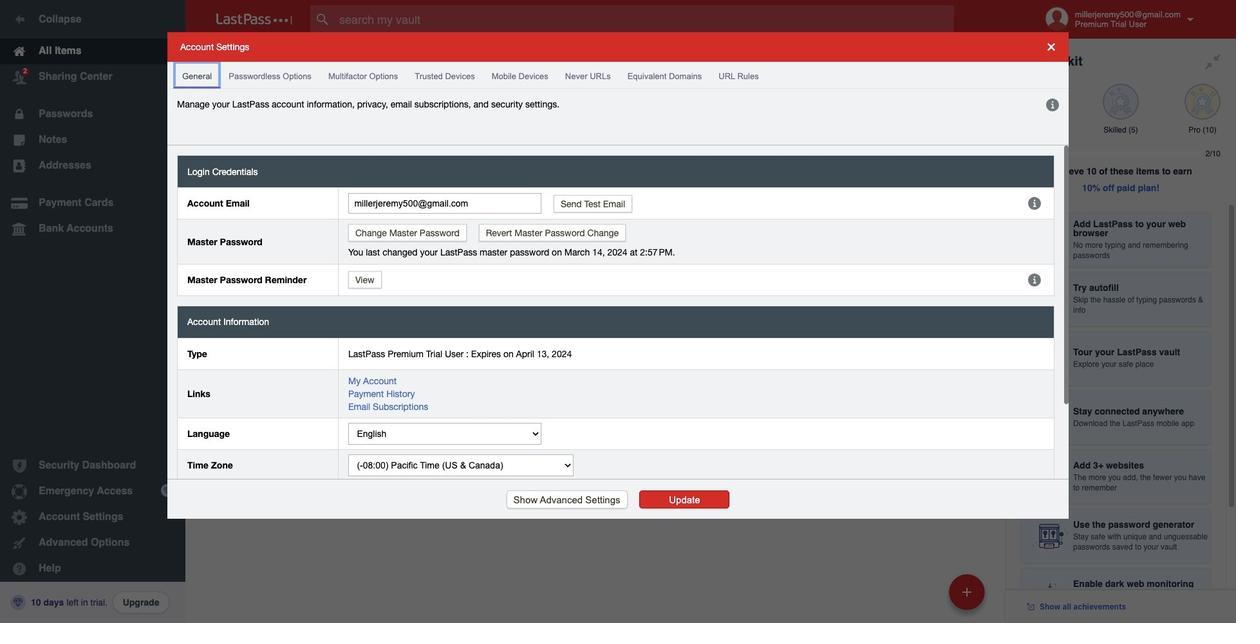 Task type: vqa. For each thing, say whether or not it's contained in the screenshot.
New item icon
yes



Task type: describe. For each thing, give the bounding box(es) containing it.
main navigation navigation
[[0, 0, 185, 623]]

lastpass image
[[216, 14, 292, 25]]

Search search field
[[310, 5, 979, 33]]



Task type: locate. For each thing, give the bounding box(es) containing it.
new item image
[[962, 587, 971, 596]]

search my vault text field
[[310, 5, 979, 33]]

new item navigation
[[944, 570, 993, 623]]

vault options navigation
[[185, 39, 1006, 77]]



